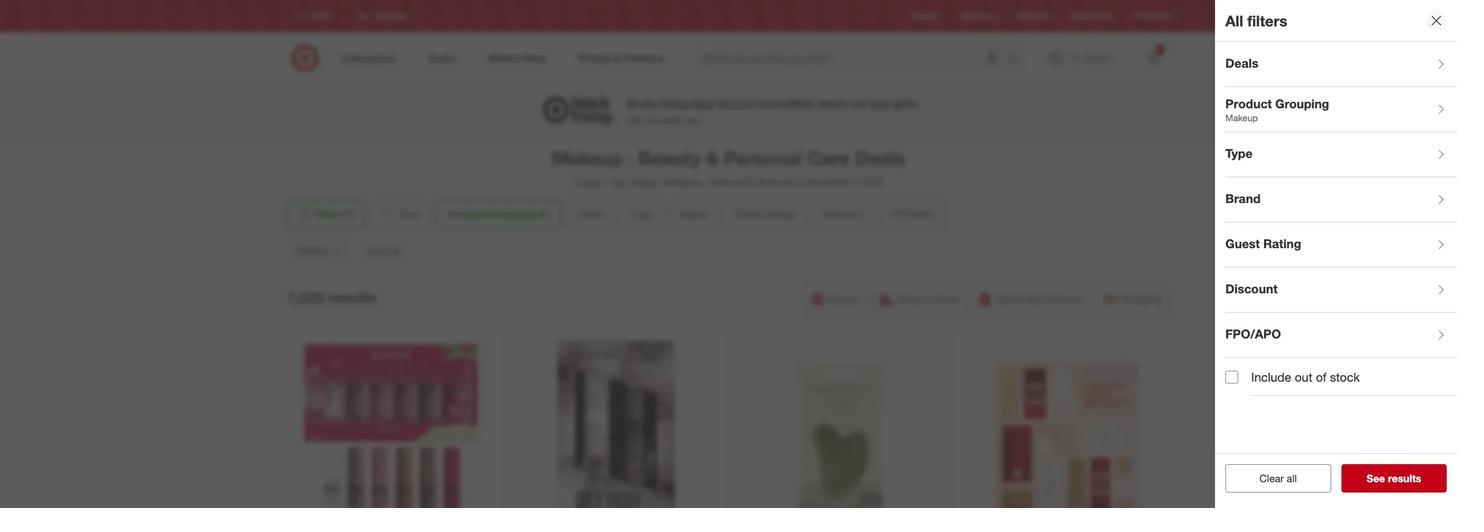 Task type: describe. For each thing, give the bounding box(es) containing it.
(1,023)
[[852, 176, 884, 189]]

1 vertical spatial deals
[[660, 115, 682, 126]]

top deals link
[[611, 176, 656, 189]]

1 vertical spatial beauty
[[711, 176, 743, 189]]

deals left the (1,023)
[[824, 176, 849, 189]]

1 horizontal spatial guest rating button
[[1226, 223, 1458, 268]]

clear all inside all filters dialog
[[1260, 473, 1298, 486]]

filter (1) button
[[287, 200, 366, 228]]

shop in store
[[897, 293, 959, 306]]

all
[[1226, 11, 1244, 29]]

get
[[628, 115, 642, 126]]

1 vertical spatial personal
[[756, 176, 796, 189]]

1,023 results
[[287, 289, 377, 307]]

type inside all filters dialog
[[1226, 146, 1253, 161]]

guest inside all filters dialog
[[1226, 236, 1261, 251]]

1 vertical spatial type button
[[620, 200, 664, 228]]

0 horizontal spatial clear all
[[365, 245, 402, 258]]

0 horizontal spatial type
[[631, 208, 653, 221]]

2 / from the left
[[659, 176, 662, 189]]

sort button
[[371, 200, 431, 228]]

top
[[611, 176, 628, 189]]

search
[[1001, 53, 1032, 66]]

discount inside all filters dialog
[[1226, 281, 1278, 296]]

target inside "target circle" link
[[1070, 11, 1091, 21]]

0 horizontal spatial guest rating button
[[724, 200, 806, 228]]

1 horizontal spatial clear all button
[[1226, 465, 1332, 493]]

out
[[1295, 370, 1313, 385]]

product for product grouping (1)
[[448, 208, 487, 221]]

target circle
[[1070, 11, 1113, 21]]

deals down target link
[[578, 208, 604, 221]]

sort
[[400, 208, 420, 221]]

weekly ad link
[[961, 11, 998, 22]]

1 vertical spatial &
[[746, 176, 753, 189]]

1 horizontal spatial deals
[[818, 96, 849, 111]]

shipping button
[[1097, 285, 1171, 314]]

clear inside all filters dialog
[[1260, 473, 1285, 486]]

0 vertical spatial beauty
[[638, 147, 701, 170]]

Include out of stock checkbox
[[1226, 371, 1239, 384]]

the
[[645, 115, 658, 126]]

grouping for product grouping (1)
[[490, 208, 535, 221]]

score
[[719, 96, 753, 111]]

deals inside all filters dialog
[[1226, 55, 1259, 70]]

results for 1,023 results
[[329, 289, 377, 307]]

ends
[[628, 96, 657, 111]]

same day delivery
[[996, 293, 1084, 306]]

day
[[1026, 293, 1044, 306]]

pickup button
[[805, 285, 868, 314]]

deals right top
[[631, 176, 656, 189]]

ends saturday! score incredible deals on top gifts get the deals now.
[[628, 96, 919, 126]]

2 (1) from the left
[[538, 208, 550, 221]]

target inside the makeup : beauty & personal care deals target / top deals / makeup : beauty & personal care deals (1,023)
[[574, 176, 602, 189]]

1 link
[[1140, 44, 1168, 72]]

0 horizontal spatial all
[[392, 245, 402, 258]]

grouping for product grouping makeup
[[1276, 96, 1330, 111]]

see results button
[[1342, 465, 1448, 493]]

rating inside all filters dialog
[[1264, 236, 1302, 251]]

0 vertical spatial care
[[808, 147, 850, 170]]

brand inside all filters dialog
[[1226, 191, 1261, 206]]

guest rating inside all filters dialog
[[1226, 236, 1302, 251]]

same day delivery button
[[972, 285, 1092, 314]]

stores
[[1151, 11, 1173, 21]]

ad
[[988, 11, 998, 21]]

product for product grouping makeup
[[1226, 96, 1273, 111]]

of
[[1317, 370, 1327, 385]]

fpo/apo inside all filters dialog
[[1226, 326, 1282, 341]]

shop in store button
[[873, 285, 967, 314]]



Task type: locate. For each thing, give the bounding box(es) containing it.
type down top deals link
[[631, 208, 653, 221]]

1 vertical spatial guest
[[1226, 236, 1261, 251]]

discount
[[822, 208, 863, 221], [1226, 281, 1278, 296]]

12 days of beauty cosmetic gift set - 12ct image
[[966, 342, 1166, 509], [966, 342, 1166, 509]]

0 horizontal spatial /
[[605, 176, 608, 189]]

1 horizontal spatial all
[[1287, 473, 1298, 486]]

0 horizontal spatial (1)
[[344, 208, 355, 221]]

same
[[996, 293, 1023, 306]]

maybelline holiday gift set lash sensational sky high mascara & tinted primer - 2pc image
[[517, 342, 716, 509], [517, 342, 716, 509]]

0 horizontal spatial clear all button
[[365, 244, 402, 259]]

fpo/apo button
[[879, 200, 946, 228], [1226, 313, 1458, 358]]

grouping inside product grouping makeup
[[1276, 96, 1330, 111]]

1 horizontal spatial discount button
[[1226, 268, 1458, 313]]

all filters
[[1226, 11, 1288, 29]]

(1)
[[344, 208, 355, 221], [538, 208, 550, 221]]

deals button inside all filters dialog
[[1226, 42, 1458, 87]]

&
[[706, 147, 719, 170], [746, 176, 753, 189]]

all
[[392, 245, 402, 258], [1287, 473, 1298, 486]]

0 vertical spatial target
[[1070, 11, 1091, 21]]

delivery
[[1047, 293, 1084, 306]]

brand button inside all filters dialog
[[1226, 178, 1458, 223]]

0 vertical spatial clear
[[365, 245, 389, 258]]

0 vertical spatial deals button
[[1226, 42, 1458, 87]]

1 horizontal spatial deals button
[[1226, 42, 1458, 87]]

1 horizontal spatial guest
[[1226, 236, 1261, 251]]

1 horizontal spatial guest rating
[[1226, 236, 1302, 251]]

nyx professional makeup butter lip gloss vault cosmetic holiday gift set - 1.62 fl oz/6pc image
[[292, 342, 491, 509], [292, 342, 491, 509]]

0 horizontal spatial target
[[574, 176, 602, 189]]

0 horizontal spatial deals button
[[567, 200, 615, 228]]

type
[[1226, 146, 1253, 161], [631, 208, 653, 221]]

1 vertical spatial clear all button
[[1226, 465, 1332, 493]]

1 vertical spatial guest rating
[[1226, 236, 1302, 251]]

clear all button
[[365, 244, 402, 259], [1226, 465, 1332, 493]]

1 vertical spatial type
[[631, 208, 653, 221]]

/ left top
[[605, 176, 608, 189]]

1 horizontal spatial type button
[[1226, 132, 1458, 178]]

0 vertical spatial all
[[392, 245, 402, 258]]

1 / from the left
[[605, 176, 608, 189]]

0 horizontal spatial guest rating
[[735, 208, 795, 221]]

0 vertical spatial rating
[[765, 208, 795, 221]]

0 vertical spatial &
[[706, 147, 719, 170]]

target circle link
[[1070, 11, 1113, 22]]

find
[[1134, 11, 1149, 21]]

0 horizontal spatial product
[[448, 208, 487, 221]]

shop
[[897, 293, 922, 306]]

guest rating
[[735, 208, 795, 221], [1226, 236, 1302, 251]]

redcard
[[1018, 11, 1049, 21]]

0 vertical spatial fpo/apo
[[890, 208, 935, 221]]

1 (1) from the left
[[344, 208, 355, 221]]

deals button
[[1226, 42, 1458, 87], [567, 200, 615, 228]]

1 vertical spatial deals button
[[567, 200, 615, 228]]

0 vertical spatial product
[[1226, 96, 1273, 111]]

discount button
[[811, 200, 874, 228], [1226, 268, 1458, 313]]

0 vertical spatial discount
[[822, 208, 863, 221]]

results inside button
[[1389, 473, 1422, 486]]

1 horizontal spatial (1)
[[538, 208, 550, 221]]

1 vertical spatial brand
[[680, 208, 708, 221]]

circle
[[1093, 11, 1113, 21]]

0 horizontal spatial deals
[[660, 115, 682, 126]]

pickup
[[829, 293, 860, 306]]

makeup inside product grouping makeup
[[1226, 113, 1259, 124]]

0 horizontal spatial :
[[628, 147, 633, 170]]

0 vertical spatial clear all button
[[365, 244, 402, 259]]

makeup
[[1226, 113, 1259, 124], [552, 147, 623, 170], [665, 176, 702, 189], [297, 245, 329, 256]]

1 horizontal spatial brand
[[1226, 191, 1261, 206]]

makeup button
[[287, 236, 352, 265]]

clear
[[365, 245, 389, 258], [1260, 473, 1285, 486]]

1 horizontal spatial brand button
[[1226, 178, 1458, 223]]

search button
[[1001, 44, 1032, 75]]

1 vertical spatial rating
[[1264, 236, 1302, 251]]

weekly
[[961, 11, 986, 21]]

1 vertical spatial :
[[705, 176, 708, 189]]

1 vertical spatial discount
[[1226, 281, 1278, 296]]

1 horizontal spatial rating
[[1264, 236, 1302, 251]]

include
[[1252, 370, 1292, 385]]

0 vertical spatial clear all
[[365, 245, 402, 258]]

0 horizontal spatial discount
[[822, 208, 863, 221]]

brand button
[[1226, 178, 1458, 223], [669, 200, 719, 228]]

results right the see
[[1389, 473, 1422, 486]]

on
[[852, 96, 867, 111]]

see results
[[1367, 473, 1422, 486]]

results right 1,023
[[329, 289, 377, 307]]

0 horizontal spatial grouping
[[490, 208, 535, 221]]

1 horizontal spatial product
[[1226, 96, 1273, 111]]

fpo/apo
[[890, 208, 935, 221], [1226, 326, 1282, 341]]

fpo/apo button up stock
[[1226, 313, 1458, 358]]

1 vertical spatial care
[[799, 176, 821, 189]]

filter
[[316, 208, 341, 221]]

0 vertical spatial type button
[[1226, 132, 1458, 178]]

1 vertical spatial target
[[574, 176, 602, 189]]

deals down all at the right of the page
[[1226, 55, 1259, 70]]

incredible
[[757, 96, 814, 111]]

0 horizontal spatial beauty
[[638, 147, 701, 170]]

stock
[[1331, 370, 1361, 385]]

1
[[1159, 46, 1163, 54]]

product grouping makeup
[[1226, 96, 1330, 124]]

find stores
[[1134, 11, 1173, 21]]

guest
[[735, 208, 762, 221], [1226, 236, 1261, 251]]

product inside product grouping makeup
[[1226, 96, 1273, 111]]

0 horizontal spatial brand button
[[669, 200, 719, 228]]

deals up the (1,023)
[[855, 147, 906, 170]]

makeup inside "button"
[[297, 245, 329, 256]]

0 vertical spatial guest
[[735, 208, 762, 221]]

guest rating button
[[724, 200, 806, 228], [1226, 223, 1458, 268]]

0 horizontal spatial &
[[706, 147, 719, 170]]

1 vertical spatial grouping
[[490, 208, 535, 221]]

care
[[808, 147, 850, 170], [799, 176, 821, 189]]

type button inside all filters dialog
[[1226, 132, 1458, 178]]

rating
[[765, 208, 795, 221], [1264, 236, 1302, 251]]

0 vertical spatial type
[[1226, 146, 1253, 161]]

target left circle
[[1070, 11, 1091, 21]]

gifts
[[893, 96, 919, 111]]

1 horizontal spatial type
[[1226, 146, 1253, 161]]

beauty
[[638, 147, 701, 170], [711, 176, 743, 189]]

/
[[605, 176, 608, 189], [659, 176, 662, 189]]

1 vertical spatial product
[[448, 208, 487, 221]]

1 horizontal spatial :
[[705, 176, 708, 189]]

1 horizontal spatial results
[[1389, 473, 1422, 486]]

all inside dialog
[[1287, 473, 1298, 486]]

store
[[936, 293, 959, 306]]

1 vertical spatial clear
[[1260, 473, 1285, 486]]

0 vertical spatial :
[[628, 147, 633, 170]]

0 vertical spatial personal
[[724, 147, 803, 170]]

0 horizontal spatial discount button
[[811, 200, 874, 228]]

0 horizontal spatial fpo/apo
[[890, 208, 935, 221]]

0 vertical spatial deals
[[818, 96, 849, 111]]

in
[[925, 293, 933, 306]]

0 horizontal spatial rating
[[765, 208, 795, 221]]

deals right the
[[660, 115, 682, 126]]

0 vertical spatial results
[[329, 289, 377, 307]]

makeup : beauty & personal care deals target / top deals / makeup : beauty & personal care deals (1,023)
[[552, 147, 906, 189]]

:
[[628, 147, 633, 170], [705, 176, 708, 189]]

shipping
[[1121, 293, 1162, 306]]

deals left on
[[818, 96, 849, 111]]

1 horizontal spatial fpo/apo
[[1226, 326, 1282, 341]]

1 vertical spatial all
[[1287, 473, 1298, 486]]

1 vertical spatial discount button
[[1226, 268, 1458, 313]]

ecotools jade gua sha beauty tool image
[[742, 342, 940, 509], [742, 342, 940, 509]]

deals
[[818, 96, 849, 111], [660, 115, 682, 126]]

personal
[[724, 147, 803, 170], [756, 176, 796, 189]]

1 horizontal spatial discount
[[1226, 281, 1278, 296]]

grouping
[[1276, 96, 1330, 111], [490, 208, 535, 221]]

1 vertical spatial fpo/apo
[[1226, 326, 1282, 341]]

1 horizontal spatial target
[[1070, 11, 1091, 21]]

see
[[1367, 473, 1386, 486]]

filters
[[1248, 11, 1288, 29]]

target left top
[[574, 176, 602, 189]]

0 horizontal spatial clear
[[365, 245, 389, 258]]

target
[[1070, 11, 1091, 21], [574, 176, 602, 189]]

(1) inside button
[[344, 208, 355, 221]]

0 vertical spatial fpo/apo button
[[879, 200, 946, 228]]

0 vertical spatial grouping
[[1276, 96, 1330, 111]]

saturday!
[[660, 96, 716, 111]]

1 vertical spatial results
[[1389, 473, 1422, 486]]

1 horizontal spatial beauty
[[711, 176, 743, 189]]

1 horizontal spatial clear all
[[1260, 473, 1298, 486]]

1,023
[[287, 289, 324, 307]]

weekly ad
[[961, 11, 998, 21]]

target link
[[574, 176, 602, 189]]

now.
[[684, 115, 702, 126]]

1 vertical spatial fpo/apo button
[[1226, 313, 1458, 358]]

0 vertical spatial brand
[[1226, 191, 1261, 206]]

redcard link
[[1018, 11, 1049, 22]]

product grouping (1)
[[448, 208, 550, 221]]

1 horizontal spatial &
[[746, 176, 753, 189]]

1 horizontal spatial /
[[659, 176, 662, 189]]

registry link
[[912, 11, 940, 22]]

1 vertical spatial clear all
[[1260, 473, 1298, 486]]

0 horizontal spatial guest
[[735, 208, 762, 221]]

0 vertical spatial discount button
[[811, 200, 874, 228]]

1 horizontal spatial fpo/apo button
[[1226, 313, 1458, 358]]

results for see results
[[1389, 473, 1422, 486]]

all filters dialog
[[1216, 0, 1458, 509]]

results
[[329, 289, 377, 307], [1389, 473, 1422, 486]]

/ right top deals link
[[659, 176, 662, 189]]

0 horizontal spatial fpo/apo button
[[879, 200, 946, 228]]

find stores link
[[1134, 11, 1173, 22]]

0 horizontal spatial type button
[[620, 200, 664, 228]]

include out of stock
[[1252, 370, 1361, 385]]

filter (1)
[[316, 208, 355, 221]]

type button
[[1226, 132, 1458, 178], [620, 200, 664, 228]]

product
[[1226, 96, 1273, 111], [448, 208, 487, 221]]

type down product grouping makeup
[[1226, 146, 1253, 161]]

top
[[870, 96, 890, 111]]

0 horizontal spatial brand
[[680, 208, 708, 221]]

registry
[[912, 11, 940, 21]]

clear all
[[365, 245, 402, 258], [1260, 473, 1298, 486]]

fpo/apo button down the (1,023)
[[879, 200, 946, 228]]

deals
[[1226, 55, 1259, 70], [855, 147, 906, 170], [631, 176, 656, 189], [824, 176, 849, 189], [578, 208, 604, 221]]

1 horizontal spatial clear
[[1260, 473, 1285, 486]]

1 horizontal spatial grouping
[[1276, 96, 1330, 111]]

What can we help you find? suggestions appear below search field
[[696, 44, 1010, 72]]



Task type: vqa. For each thing, say whether or not it's contained in the screenshot.
the leftmost Brand button
yes



